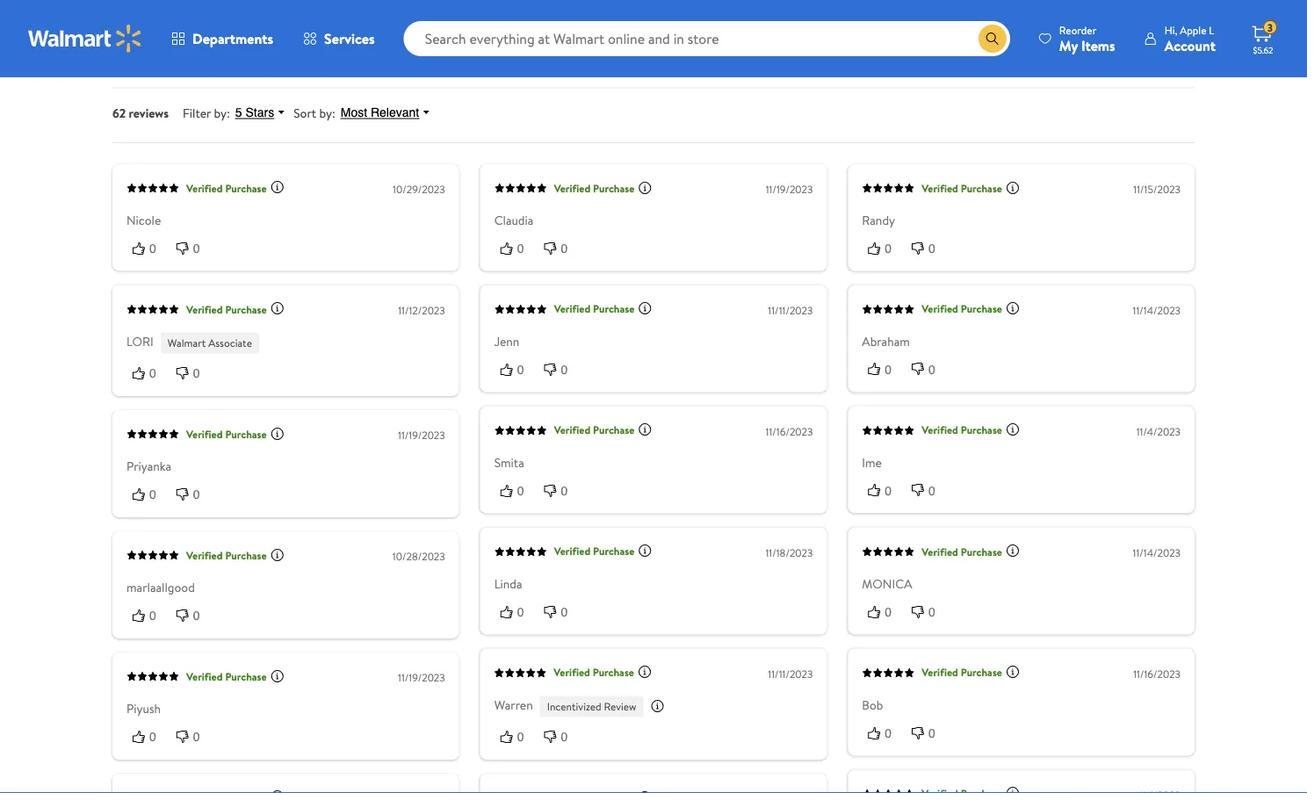 Task type: describe. For each thing, give the bounding box(es) containing it.
3
[[1268, 20, 1274, 35]]

ime
[[862, 454, 882, 472]]

Walmart Site-Wide search field
[[404, 21, 1011, 56]]

verified for marlaallgood
[[186, 548, 223, 563]]

verified purchase for bob
[[922, 666, 1003, 681]]

sort
[[294, 104, 317, 122]]

verified purchase for smita
[[554, 423, 635, 438]]

by: for sort by:
[[319, 104, 336, 122]]

5 stars button
[[230, 105, 294, 121]]

purchase for piyush
[[225, 670, 267, 685]]

verified for smita
[[554, 423, 591, 438]]

verified purchase information image for jenn
[[638, 302, 652, 316]]

associate
[[209, 336, 252, 351]]

verified for claudia
[[554, 181, 591, 196]]

11/19/2023 for piyush
[[398, 671, 445, 686]]

purchase for marlaallgood
[[225, 548, 267, 563]]

verified for ime
[[922, 423, 959, 438]]

11/16/2023 for bob
[[1134, 667, 1181, 682]]

verified for jenn
[[554, 302, 591, 317]]

verified purchase information image for abraham
[[1006, 302, 1020, 316]]

reorder my items
[[1060, 22, 1116, 55]]

most relevant
[[341, 106, 419, 120]]

verified purchase information image for piyush
[[270, 669, 284, 684]]

verified purchase information image for marlaallgood
[[270, 548, 284, 562]]

verified purchase information image for monica
[[1006, 544, 1020, 558]]

stars
[[246, 106, 274, 120]]

linda
[[495, 576, 523, 593]]

purchase for claudia
[[593, 181, 635, 196]]

1 horizontal spatial review
[[1042, 35, 1074, 49]]

11/16/2023 for smita
[[766, 425, 813, 440]]

lori
[[127, 333, 154, 350]]

11/12/2023
[[398, 303, 445, 318]]

filter
[[183, 104, 211, 122]]

walmart associate
[[168, 336, 252, 351]]

verified purchase information image for randy
[[1006, 181, 1020, 195]]

apple
[[1181, 22, 1207, 37]]

11/14/2023 for monica
[[1133, 546, 1181, 561]]

purchase for smita
[[593, 423, 635, 438]]

purchase for nicole
[[225, 181, 267, 196]]

11/18/2023
[[766, 546, 813, 561]]

verified purchase for ime
[[922, 423, 1003, 438]]

hi, apple l account
[[1165, 22, 1216, 55]]

randy
[[862, 212, 896, 229]]

items
[[1082, 36, 1116, 55]]

hi,
[[1165, 22, 1178, 37]]

purchase for jenn
[[593, 302, 635, 317]]

5 stars
[[235, 106, 274, 120]]

verified purchase for randy
[[922, 181, 1003, 196]]

monica
[[862, 576, 913, 593]]

purchase for linda
[[593, 545, 635, 559]]

verified purchase for marlaallgood
[[186, 548, 267, 563]]

verified for randy
[[922, 181, 959, 196]]

verified purchase information image for claudia
[[638, 181, 652, 195]]

warren
[[495, 697, 533, 714]]

by: for filter by:
[[214, 104, 230, 122]]

verified purchase for abraham
[[922, 302, 1003, 317]]

relevant
[[371, 106, 419, 120]]

piyush
[[127, 701, 161, 718]]

departments button
[[156, 18, 288, 60]]

11/14/2023 for abraham
[[1133, 303, 1181, 318]]

walmart
[[168, 336, 206, 351]]

1 horizontal spatial incentivized review
[[985, 35, 1074, 49]]

purchase for bob
[[961, 666, 1003, 681]]

5
[[235, 106, 242, 120]]

verified for bob
[[922, 666, 959, 681]]

verified purchase for nicole
[[186, 181, 267, 196]]

reorder
[[1060, 22, 1097, 37]]

l
[[1210, 22, 1215, 37]]

verified purchase information image for bob
[[1006, 666, 1020, 680]]

search icon image
[[986, 32, 1000, 46]]

verified for piyush
[[186, 670, 223, 685]]

verified purchase information image for priyanka
[[270, 427, 284, 441]]

verified purchase for priyanka
[[186, 427, 267, 442]]



Task type: vqa. For each thing, say whether or not it's contained in the screenshot.


Task type: locate. For each thing, give the bounding box(es) containing it.
1 vertical spatial incentivized
[[547, 700, 602, 715]]

1 by: from the left
[[214, 104, 230, 122]]

2 11/14/2023 from the top
[[1133, 546, 1181, 561]]

most relevant button
[[336, 105, 439, 121]]

verified purchase for claudia
[[554, 181, 635, 196]]

62 reviews
[[112, 104, 169, 122]]

1 vertical spatial review
[[604, 700, 637, 715]]

0 button
[[127, 240, 170, 258], [170, 240, 214, 258], [495, 240, 538, 258], [538, 240, 582, 258], [862, 240, 906, 258], [906, 240, 950, 258], [495, 361, 538, 379], [538, 361, 582, 379], [862, 361, 906, 379], [906, 361, 950, 379], [127, 365, 170, 383], [170, 365, 214, 383], [495, 482, 538, 500], [538, 482, 582, 500], [862, 482, 906, 500], [906, 482, 950, 500], [127, 486, 170, 504], [170, 486, 214, 504], [495, 603, 538, 621], [538, 603, 582, 621], [862, 603, 906, 621], [906, 603, 950, 621], [127, 607, 170, 625], [170, 607, 214, 625], [862, 725, 906, 742], [906, 725, 950, 742], [127, 728, 170, 746], [170, 728, 214, 746], [495, 728, 538, 746], [538, 728, 582, 746]]

verified purchase information image
[[270, 181, 284, 195], [638, 181, 652, 195], [270, 302, 284, 316], [638, 302, 652, 316], [270, 427, 284, 441], [270, 548, 284, 562], [638, 666, 652, 680], [1006, 666, 1020, 680], [638, 791, 652, 794]]

claudia
[[495, 212, 534, 229]]

purchase for abraham
[[961, 302, 1003, 317]]

10/28/2023
[[393, 550, 445, 565]]

by:
[[214, 104, 230, 122], [319, 104, 336, 122]]

filter by:
[[183, 104, 230, 122]]

verified for linda
[[554, 545, 591, 559]]

walmart image
[[28, 25, 142, 53]]

by: right sort on the top left of page
[[319, 104, 336, 122]]

account
[[1165, 36, 1216, 55]]

0 vertical spatial 11/16/2023
[[766, 425, 813, 440]]

most
[[341, 106, 367, 120]]

0 vertical spatial 11/19/2023
[[766, 182, 813, 197]]

review
[[1042, 35, 1074, 49], [604, 700, 637, 715]]

0
[[149, 242, 156, 256], [193, 242, 200, 256], [517, 242, 524, 256], [561, 242, 568, 256], [885, 242, 892, 256], [929, 242, 936, 256], [517, 363, 524, 377], [561, 363, 568, 377], [885, 363, 892, 377], [929, 363, 936, 377], [149, 367, 156, 381], [193, 367, 200, 381], [517, 484, 524, 498], [561, 484, 568, 498], [885, 484, 892, 498], [929, 484, 936, 498], [149, 488, 156, 502], [193, 488, 200, 502], [517, 606, 524, 620], [561, 606, 568, 620], [885, 606, 892, 620], [929, 606, 936, 620], [149, 609, 156, 624], [193, 609, 200, 624], [885, 727, 892, 741], [929, 727, 936, 741], [149, 731, 156, 745], [193, 731, 200, 745], [517, 731, 524, 745], [561, 731, 568, 745]]

incentivized review left incentivized review information image
[[547, 700, 637, 715]]

0 vertical spatial incentivized
[[985, 35, 1039, 49]]

sort by:
[[294, 104, 336, 122]]

1 vertical spatial 11/19/2023
[[398, 429, 445, 443]]

11/4/2023
[[1137, 425, 1181, 440]]

10/29/2023
[[393, 182, 445, 197]]

verified purchase for monica
[[922, 545, 1003, 559]]

incentivized review
[[985, 35, 1074, 49], [547, 700, 637, 715]]

services
[[324, 29, 375, 48]]

verified
[[186, 181, 223, 196], [554, 181, 591, 196], [922, 181, 959, 196], [186, 302, 223, 317], [554, 302, 591, 317], [922, 302, 959, 317], [554, 423, 591, 438], [922, 423, 959, 438], [186, 427, 223, 442], [554, 545, 591, 559], [922, 545, 959, 559], [186, 548, 223, 563], [554, 666, 591, 681], [922, 666, 959, 681], [186, 670, 223, 685]]

review left incentivized review information image
[[604, 700, 637, 715]]

verified purchase for linda
[[554, 545, 635, 559]]

reviews
[[129, 104, 169, 122]]

purchase for priyanka
[[225, 427, 267, 442]]

verified purchase for jenn
[[554, 302, 635, 317]]

purchase for monica
[[961, 545, 1003, 559]]

departments
[[192, 29, 273, 48]]

2 11/11/2023 from the top
[[768, 667, 813, 682]]

incentivized review left the "items"
[[985, 35, 1074, 49]]

1 vertical spatial incentivized review
[[547, 700, 637, 715]]

priyanka
[[127, 458, 171, 476]]

62
[[112, 104, 126, 122]]

2 by: from the left
[[319, 104, 336, 122]]

my
[[1060, 36, 1078, 55]]

0 vertical spatial review
[[1042, 35, 1074, 49]]

purchase
[[225, 181, 267, 196], [593, 181, 635, 196], [961, 181, 1003, 196], [225, 302, 267, 317], [593, 302, 635, 317], [961, 302, 1003, 317], [593, 423, 635, 438], [961, 423, 1003, 438], [225, 427, 267, 442], [593, 545, 635, 559], [961, 545, 1003, 559], [225, 548, 267, 563], [593, 666, 635, 681], [961, 666, 1003, 681], [225, 670, 267, 685]]

purchase for ime
[[961, 423, 1003, 438]]

11/11/2023
[[768, 303, 813, 318], [768, 667, 813, 682]]

0 horizontal spatial by:
[[214, 104, 230, 122]]

$5.62
[[1254, 44, 1274, 56]]

11/19/2023 for priyanka
[[398, 429, 445, 443]]

by: left the "5"
[[214, 104, 230, 122]]

verified purchase information image for linda
[[638, 544, 652, 558]]

1 horizontal spatial 11/16/2023
[[1134, 667, 1181, 682]]

11/14/2023
[[1133, 303, 1181, 318], [1133, 546, 1181, 561]]

verified purchase information image for ime
[[1006, 423, 1020, 437]]

Search search field
[[404, 21, 1011, 56]]

2 vertical spatial 11/19/2023
[[398, 671, 445, 686]]

services button
[[288, 18, 390, 60]]

verified purchase information image
[[1006, 181, 1020, 195], [1006, 302, 1020, 316], [638, 423, 652, 437], [1006, 423, 1020, 437], [638, 544, 652, 558], [1006, 544, 1020, 558], [270, 669, 284, 684], [1006, 787, 1020, 794], [270, 791, 284, 794]]

incentivized
[[985, 35, 1039, 49], [547, 700, 602, 715]]

1 11/11/2023 from the top
[[768, 303, 813, 318]]

bob
[[862, 697, 884, 714]]

0 horizontal spatial incentivized
[[547, 700, 602, 715]]

jenn
[[495, 333, 520, 350]]

11/16/2023
[[766, 425, 813, 440], [1134, 667, 1181, 682]]

1 vertical spatial 11/14/2023
[[1133, 546, 1181, 561]]

verified purchase for piyush
[[186, 670, 267, 685]]

1 vertical spatial 11/11/2023
[[768, 667, 813, 682]]

1 11/14/2023 from the top
[[1133, 303, 1181, 318]]

0 horizontal spatial review
[[604, 700, 637, 715]]

purchase for randy
[[961, 181, 1003, 196]]

nicole
[[127, 212, 161, 229]]

abraham
[[862, 333, 910, 350]]

verified purchase
[[186, 181, 267, 196], [554, 181, 635, 196], [922, 181, 1003, 196], [186, 302, 267, 317], [554, 302, 635, 317], [922, 302, 1003, 317], [554, 423, 635, 438], [922, 423, 1003, 438], [186, 427, 267, 442], [554, 545, 635, 559], [922, 545, 1003, 559], [186, 548, 267, 563], [554, 666, 635, 681], [922, 666, 1003, 681], [186, 670, 267, 685]]

review left the "items"
[[1042, 35, 1074, 49]]

incentivized right warren
[[547, 700, 602, 715]]

marlaallgood
[[127, 580, 195, 597]]

0 horizontal spatial 11/16/2023
[[766, 425, 813, 440]]

0 vertical spatial incentivized review
[[985, 35, 1074, 49]]

smita
[[495, 454, 524, 472]]

verified for nicole
[[186, 181, 223, 196]]

11/19/2023
[[766, 182, 813, 197], [398, 429, 445, 443], [398, 671, 445, 686]]

0 vertical spatial 11/11/2023
[[768, 303, 813, 318]]

verified for priyanka
[[186, 427, 223, 442]]

0 horizontal spatial incentivized review
[[547, 700, 637, 715]]

verified for abraham
[[922, 302, 959, 317]]

0 vertical spatial 11/14/2023
[[1133, 303, 1181, 318]]

incentivized left my
[[985, 35, 1039, 49]]

1 horizontal spatial by:
[[319, 104, 336, 122]]

11/15/2023
[[1134, 182, 1181, 197]]

verified purchase information image for nicole
[[270, 181, 284, 195]]

verified purchase information image for smita
[[638, 423, 652, 437]]

incentivized review information image
[[651, 700, 665, 714]]

1 vertical spatial 11/16/2023
[[1134, 667, 1181, 682]]

1 horizontal spatial incentivized
[[985, 35, 1039, 49]]

11/19/2023 for claudia
[[766, 182, 813, 197]]

verified for monica
[[922, 545, 959, 559]]



